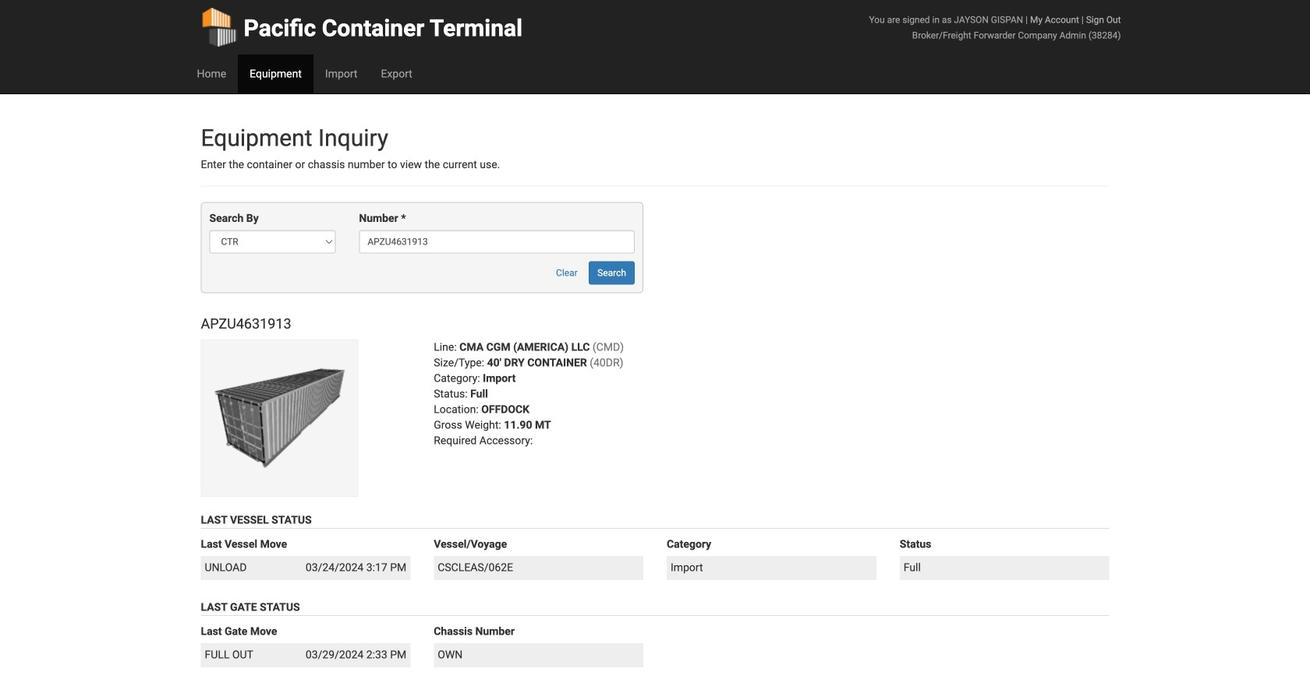 Task type: locate. For each thing, give the bounding box(es) containing it.
None text field
[[359, 230, 635, 254]]



Task type: describe. For each thing, give the bounding box(es) containing it.
40dr image
[[201, 340, 358, 498]]



Task type: vqa. For each thing, say whether or not it's contained in the screenshot.
text field
yes



